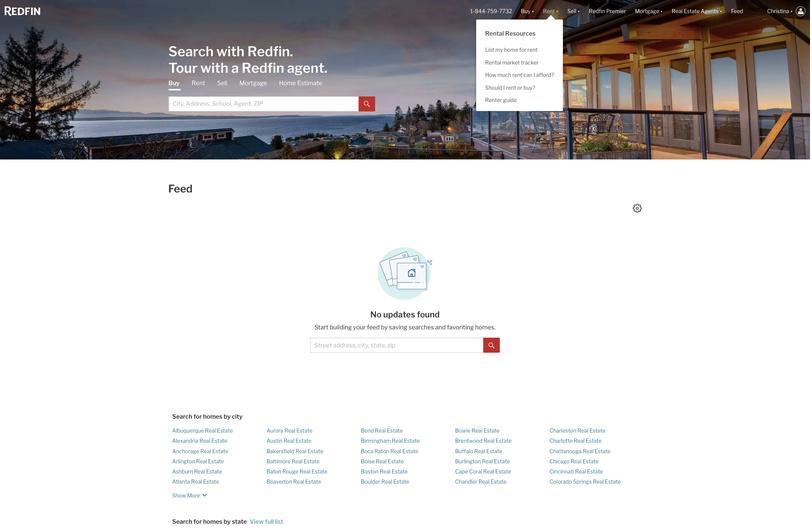 Task type: describe. For each thing, give the bounding box(es) containing it.
ashburn real estate
[[172, 469, 222, 475]]

austin
[[267, 438, 283, 445]]

rental resources
[[485, 30, 536, 37]]

real for beaverton real estate
[[293, 479, 304, 486]]

estate for brentwood real estate
[[496, 438, 512, 445]]

estate for bowie real estate
[[484, 428, 500, 434]]

alexandria real estate
[[172, 438, 228, 445]]

rouge
[[283, 469, 299, 475]]

mortgage for mortgage
[[239, 79, 267, 87]]

baltimore
[[267, 459, 291, 465]]

sell for sell
[[217, 79, 227, 87]]

estate inside "dropdown button"
[[684, 8, 700, 14]]

albuquerque real estate link
[[172, 428, 233, 434]]

found
[[417, 310, 440, 320]]

view full list link
[[250, 519, 283, 526]]

buy ▾ button
[[517, 0, 539, 23]]

state
[[232, 519, 247, 526]]

estate up beaverton real estate link
[[312, 469, 328, 475]]

estate for chandler real estate
[[491, 479, 507, 486]]

boston real estate link
[[361, 469, 408, 475]]

estate for baltimore real estate
[[304, 459, 320, 465]]

bakersfield
[[267, 448, 295, 455]]

more
[[187, 493, 200, 499]]

burlington real estate
[[455, 459, 510, 465]]

▾ for sell ▾
[[578, 8, 580, 14]]

0 vertical spatial rent
[[528, 47, 538, 53]]

submit search image
[[489, 343, 495, 349]]

how much rent can i afford?
[[485, 72, 554, 78]]

mortgage ▾ button
[[635, 0, 663, 23]]

estimate
[[297, 79, 323, 87]]

building
[[330, 324, 352, 331]]

beaverton real estate link
[[267, 479, 321, 486]]

buy?
[[524, 84, 536, 91]]

boulder real estate link
[[361, 479, 409, 486]]

1 vertical spatial i
[[504, 84, 505, 91]]

a
[[231, 60, 239, 76]]

redfin.
[[247, 43, 293, 60]]

real for cincinnati real estate
[[575, 469, 586, 475]]

estate for burlington real estate
[[494, 459, 510, 465]]

resources
[[505, 30, 536, 37]]

sell ▾
[[568, 8, 580, 14]]

christina
[[768, 8, 790, 14]]

start building your feed by saving searches and favoriting homes.
[[315, 324, 496, 331]]

chicago real estate
[[550, 459, 599, 465]]

estate down burlington real estate
[[495, 469, 511, 475]]

anchorage real estate link
[[172, 448, 228, 455]]

real for burlington real estate
[[482, 459, 493, 465]]

estate right springs
[[605, 479, 621, 486]]

market
[[503, 59, 520, 66]]

▾ inside "dropdown button"
[[720, 8, 723, 14]]

redfin inside search with redfin. tour with a redfin agent.
[[242, 60, 284, 76]]

boca raton real estate
[[361, 448, 419, 455]]

charlotte real estate link
[[550, 438, 602, 445]]

colorado
[[550, 479, 572, 486]]

aurora
[[267, 428, 284, 434]]

boston
[[361, 469, 379, 475]]

homes.
[[475, 324, 496, 331]]

844-
[[475, 8, 487, 14]]

rental resources dialog
[[476, 15, 563, 111]]

buffalo real estate
[[455, 448, 502, 455]]

estate for charleston real estate
[[590, 428, 606, 434]]

real for chattanooga real estate
[[583, 448, 594, 455]]

boise real estate
[[361, 459, 404, 465]]

should i rent or buy?
[[485, 84, 536, 91]]

real for boston real estate
[[380, 469, 391, 475]]

estate for aurora real estate
[[297, 428, 313, 434]]

search with redfin. tour with a redfin agent.
[[169, 43, 328, 76]]

raton
[[375, 448, 389, 455]]

renter guide link
[[476, 94, 563, 107]]

how
[[485, 72, 497, 78]]

for inside list my home for rent link
[[520, 47, 527, 53]]

mortgage ▾
[[635, 8, 663, 14]]

real down the birmingham real estate link
[[391, 448, 401, 455]]

feed inside feed button
[[732, 8, 744, 14]]

searches
[[409, 324, 434, 331]]

birmingham real estate
[[361, 438, 420, 445]]

Street address, city, state, zip search field
[[310, 338, 483, 353]]

bakersfield real estate
[[267, 448, 324, 455]]

real for ashburn real estate
[[194, 469, 205, 475]]

cincinnati
[[550, 469, 574, 475]]

chattanooga real estate link
[[550, 448, 611, 455]]

estate for beaverton real estate
[[305, 479, 321, 486]]

chandler real estate
[[455, 479, 507, 486]]

estate for albuquerque real estate
[[217, 428, 233, 434]]

▾ for buy ▾
[[532, 8, 534, 14]]

sell ▾ button
[[568, 0, 580, 23]]

cape coral real estate
[[455, 469, 511, 475]]

real for bakersfield real estate
[[296, 448, 306, 455]]

no updates found
[[371, 310, 440, 320]]

boise real estate link
[[361, 459, 404, 465]]

redfin premier button
[[585, 0, 631, 23]]

aurora real estate
[[267, 428, 313, 434]]

rental market tracker link
[[476, 56, 563, 69]]

beaverton
[[267, 479, 292, 486]]

arlington
[[172, 459, 195, 465]]

show more link
[[172, 489, 209, 500]]

real for baltimore real estate
[[292, 459, 303, 465]]

real for aurora real estate
[[285, 428, 295, 434]]

albuquerque
[[172, 428, 204, 434]]

home estimate link
[[279, 79, 323, 87]]

baton rouge real estate link
[[267, 469, 328, 475]]

brentwood
[[455, 438, 483, 445]]

can
[[524, 72, 533, 78]]

boise
[[361, 459, 375, 465]]

redfin premier
[[589, 8, 626, 14]]

estate for buffalo real estate
[[487, 448, 502, 455]]

charleston
[[550, 428, 577, 434]]

buy for buy
[[169, 79, 180, 87]]

real for albuquerque real estate
[[205, 428, 216, 434]]

buy for buy ▾
[[521, 8, 531, 14]]

search for search for homes by city
[[172, 414, 192, 421]]

real for austin real estate
[[284, 438, 295, 445]]

1-844-759-7732 link
[[471, 8, 512, 14]]

0 horizontal spatial feed
[[168, 183, 193, 195]]

estate for austin real estate
[[296, 438, 312, 445]]

estate for boston real estate
[[392, 469, 408, 475]]

atlanta
[[172, 479, 190, 486]]

austin real estate link
[[267, 438, 312, 445]]

coral
[[469, 469, 482, 475]]

▾ for mortgage ▾
[[661, 8, 663, 14]]

bend real estate link
[[361, 428, 403, 434]]

boca raton real estate link
[[361, 448, 419, 455]]

buffalo real estate link
[[455, 448, 502, 455]]

much
[[498, 72, 511, 78]]

premier
[[607, 8, 626, 14]]

rent for rent ▾
[[543, 8, 555, 14]]

redfin inside redfin premier button
[[589, 8, 605, 14]]

estate for boulder real estate
[[394, 479, 409, 486]]



Task type: vqa. For each thing, say whether or not it's contained in the screenshot.
Name
no



Task type: locate. For each thing, give the bounding box(es) containing it.
feed
[[367, 324, 380, 331]]

real for brentwood real estate
[[484, 438, 495, 445]]

1 horizontal spatial feed
[[732, 8, 744, 14]]

real
[[672, 8, 683, 14], [205, 428, 216, 434], [285, 428, 295, 434], [375, 428, 386, 434], [472, 428, 483, 434], [578, 428, 589, 434], [200, 438, 210, 445], [284, 438, 295, 445], [392, 438, 403, 445], [484, 438, 495, 445], [574, 438, 585, 445], [200, 448, 211, 455], [296, 448, 306, 455], [391, 448, 401, 455], [475, 448, 485, 455], [583, 448, 594, 455], [196, 459, 207, 465], [292, 459, 303, 465], [376, 459, 387, 465], [482, 459, 493, 465], [571, 459, 582, 465], [194, 469, 205, 475], [300, 469, 311, 475], [380, 469, 391, 475], [483, 469, 494, 475], [575, 469, 586, 475], [191, 479, 202, 486], [293, 479, 304, 486], [382, 479, 392, 486], [479, 479, 490, 486], [593, 479, 604, 486]]

atlanta real estate
[[172, 479, 219, 486]]

estate down charlotte real estate link
[[595, 448, 611, 455]]

search for homes by state view full list
[[172, 519, 283, 526]]

buy down tour
[[169, 79, 180, 87]]

by
[[381, 324, 388, 331], [224, 414, 231, 421], [224, 519, 231, 526]]

for for search for homes by city
[[194, 414, 202, 421]]

colorado springs real estate
[[550, 479, 621, 486]]

bend real estate
[[361, 428, 403, 434]]

by for city
[[224, 414, 231, 421]]

ashburn
[[172, 469, 193, 475]]

search down show in the bottom left of the page
[[172, 519, 192, 526]]

bend
[[361, 428, 374, 434]]

▾ left real estate agents ▾
[[661, 8, 663, 14]]

tab list containing buy
[[169, 79, 375, 111]]

for for search for homes by state view full list
[[194, 519, 202, 526]]

real up boca raton real estate link
[[392, 438, 403, 445]]

City, Address, School, Agent, ZIP search field
[[169, 96, 359, 111]]

feed
[[732, 8, 744, 14], [168, 183, 193, 195]]

2 vertical spatial search
[[172, 519, 192, 526]]

1 horizontal spatial sell
[[568, 8, 577, 14]]

1 vertical spatial rental
[[485, 59, 501, 66]]

0 vertical spatial homes
[[203, 414, 223, 421]]

charlotte real estate
[[550, 438, 602, 445]]

1 vertical spatial search
[[172, 414, 192, 421]]

real right rouge
[[300, 469, 311, 475]]

1 vertical spatial buy
[[169, 79, 180, 87]]

rent ▾
[[543, 8, 559, 14]]

5 ▾ from the left
[[720, 8, 723, 14]]

estate down baton rouge real estate
[[305, 479, 321, 486]]

1 vertical spatial feed
[[168, 183, 193, 195]]

bowie
[[455, 428, 471, 434]]

▾ for christina ▾
[[791, 8, 793, 14]]

estate down city
[[217, 428, 233, 434]]

1 horizontal spatial i
[[534, 72, 535, 78]]

i
[[534, 72, 535, 78], [504, 84, 505, 91]]

▾ right rent ▾ at the right
[[578, 8, 580, 14]]

rental up my
[[485, 30, 504, 37]]

real down the boston real estate link
[[382, 479, 392, 486]]

rent
[[528, 47, 538, 53], [513, 72, 523, 78], [506, 84, 516, 91]]

show
[[172, 493, 186, 499]]

sell right rent link
[[217, 79, 227, 87]]

estate up the baltimore real estate
[[308, 448, 324, 455]]

list
[[485, 47, 495, 53]]

1 ▾ from the left
[[532, 8, 534, 14]]

▾
[[532, 8, 534, 14], [556, 8, 559, 14], [578, 8, 580, 14], [661, 8, 663, 14], [720, 8, 723, 14], [791, 8, 793, 14]]

list my home for rent link
[[476, 44, 563, 56]]

and
[[435, 324, 446, 331]]

real for chandler real estate
[[479, 479, 490, 486]]

sell for sell ▾
[[568, 8, 577, 14]]

estate up austin real estate
[[297, 428, 313, 434]]

redfin left premier
[[589, 8, 605, 14]]

real down the alexandria real estate
[[200, 448, 211, 455]]

bowie real estate
[[455, 428, 500, 434]]

real down the raton
[[376, 459, 387, 465]]

6 ▾ from the left
[[791, 8, 793, 14]]

albuquerque real estate
[[172, 428, 233, 434]]

real for bowie real estate
[[472, 428, 483, 434]]

afford?
[[536, 72, 554, 78]]

real for anchorage real estate
[[200, 448, 211, 455]]

tab list
[[169, 79, 375, 111]]

homes
[[203, 414, 223, 421], [203, 519, 223, 526]]

0 vertical spatial by
[[381, 324, 388, 331]]

real up charlotte real estate
[[578, 428, 589, 434]]

0 horizontal spatial mortgage
[[239, 79, 267, 87]]

estate for arlington real estate
[[208, 459, 224, 465]]

real for birmingham real estate
[[392, 438, 403, 445]]

1 horizontal spatial rent
[[543, 8, 555, 14]]

real up brentwood real estate link
[[472, 428, 483, 434]]

rent for or
[[506, 84, 516, 91]]

chicago
[[550, 459, 570, 465]]

real up austin real estate link
[[285, 428, 295, 434]]

estate for charlotte real estate
[[586, 438, 602, 445]]

for up albuquerque real estate
[[194, 414, 202, 421]]

sell
[[568, 8, 577, 14], [217, 79, 227, 87]]

real for boulder real estate
[[382, 479, 392, 486]]

0 horizontal spatial sell
[[217, 79, 227, 87]]

1 vertical spatial sell
[[217, 79, 227, 87]]

homes for city
[[203, 414, 223, 421]]

i right should
[[504, 84, 505, 91]]

baltimore real estate
[[267, 459, 320, 465]]

real up burlington real estate
[[475, 448, 485, 455]]

▾ for rent ▾
[[556, 8, 559, 14]]

▾ left sell ▾
[[556, 8, 559, 14]]

cape
[[455, 469, 468, 475]]

real for bend real estate
[[375, 428, 386, 434]]

rent inside dropdown button
[[543, 8, 555, 14]]

colorado springs real estate link
[[550, 479, 621, 486]]

for right 'home'
[[520, 47, 527, 53]]

by right feed
[[381, 324, 388, 331]]

estate up colorado springs real estate
[[587, 469, 603, 475]]

1 vertical spatial by
[[224, 414, 231, 421]]

2 ▾ from the left
[[556, 8, 559, 14]]

estate up brentwood real estate at the right
[[484, 428, 500, 434]]

chattanooga
[[550, 448, 582, 455]]

rent left or
[[506, 84, 516, 91]]

search for homes by city
[[172, 414, 243, 421]]

rental up how
[[485, 59, 501, 66]]

rent left the "can"
[[513, 72, 523, 78]]

estate up chattanooga real estate link
[[586, 438, 602, 445]]

redfin
[[589, 8, 605, 14], [242, 60, 284, 76]]

0 horizontal spatial rent
[[192, 79, 205, 87]]

by left state
[[224, 519, 231, 526]]

updates
[[383, 310, 415, 320]]

real right the mortgage ▾
[[672, 8, 683, 14]]

real up cincinnati real estate link
[[571, 459, 582, 465]]

should i rent or buy? link
[[476, 81, 563, 94]]

beaverton real estate
[[267, 479, 321, 486]]

rent
[[543, 8, 555, 14], [192, 79, 205, 87]]

real for charlotte real estate
[[574, 438, 585, 445]]

renter guide
[[485, 97, 517, 103]]

brentwood real estate
[[455, 438, 512, 445]]

estate up 'birmingham real estate'
[[387, 428, 403, 434]]

estate down the boston real estate link
[[394, 479, 409, 486]]

homes up albuquerque real estate
[[203, 414, 223, 421]]

estate up bakersfield real estate
[[296, 438, 312, 445]]

estate down chattanooga real estate link
[[583, 459, 599, 465]]

boulder
[[361, 479, 380, 486]]

real down aurora real estate link
[[284, 438, 295, 445]]

0 vertical spatial search
[[169, 43, 214, 60]]

real estate agents ▾ button
[[668, 0, 727, 23]]

real down the arlington real estate link
[[194, 469, 205, 475]]

estate for alexandria real estate
[[212, 438, 228, 445]]

estate for chattanooga real estate
[[595, 448, 611, 455]]

chandler real estate link
[[455, 479, 507, 486]]

burlington
[[455, 459, 481, 465]]

with
[[217, 43, 245, 60], [200, 60, 229, 76]]

0 vertical spatial feed
[[732, 8, 744, 14]]

cincinnati real estate link
[[550, 469, 603, 475]]

0 vertical spatial mortgage
[[635, 8, 660, 14]]

real for boise real estate
[[376, 459, 387, 465]]

buffalo
[[455, 448, 473, 455]]

real inside "dropdown button"
[[672, 8, 683, 14]]

1 vertical spatial redfin
[[242, 60, 284, 76]]

for down 'more'
[[194, 519, 202, 526]]

bakersfield real estate link
[[267, 448, 324, 455]]

0 horizontal spatial redfin
[[242, 60, 284, 76]]

sell right rent ▾ at the right
[[568, 8, 577, 14]]

▾ left rent ▾ at the right
[[532, 8, 534, 14]]

4 ▾ from the left
[[661, 8, 663, 14]]

atlanta real estate link
[[172, 479, 219, 486]]

real up the cape coral real estate
[[482, 459, 493, 465]]

homes for state
[[203, 519, 223, 526]]

real down albuquerque real estate
[[200, 438, 210, 445]]

buy inside buy ▾ dropdown button
[[521, 8, 531, 14]]

estate for ashburn real estate
[[206, 469, 222, 475]]

estate up buffalo real estate link
[[496, 438, 512, 445]]

estate down albuquerque real estate
[[212, 438, 228, 445]]

estate up boulder real estate link
[[392, 469, 408, 475]]

anchorage real estate
[[172, 448, 228, 455]]

1 vertical spatial rent
[[192, 79, 205, 87]]

2 vertical spatial for
[[194, 519, 202, 526]]

estate down the birmingham real estate link
[[403, 448, 419, 455]]

baltimore real estate link
[[267, 459, 320, 465]]

1 homes from the top
[[203, 414, 223, 421]]

home
[[504, 47, 518, 53]]

favoriting
[[447, 324, 474, 331]]

real for chicago real estate
[[571, 459, 582, 465]]

by left city
[[224, 414, 231, 421]]

search for search with redfin. tour with a redfin agent.
[[169, 43, 214, 60]]

mortgage up the city, address, school, agent, zip search box
[[239, 79, 267, 87]]

real down charlotte real estate link
[[583, 448, 594, 455]]

redfin up mortgage link
[[242, 60, 284, 76]]

real up baton rouge real estate
[[292, 459, 303, 465]]

rent up tracker
[[528, 47, 538, 53]]

sell ▾ button
[[563, 0, 585, 23]]

mortgage for mortgage ▾
[[635, 8, 660, 14]]

or
[[517, 84, 523, 91]]

1 horizontal spatial redfin
[[589, 8, 605, 14]]

real up boulder real estate link
[[380, 469, 391, 475]]

real for charleston real estate
[[578, 428, 589, 434]]

chandler
[[455, 479, 478, 486]]

1 rental from the top
[[485, 30, 504, 37]]

real for buffalo real estate
[[475, 448, 485, 455]]

real estate agents ▾
[[672, 8, 723, 14]]

real up buffalo real estate link
[[484, 438, 495, 445]]

estate for anchorage real estate
[[212, 448, 228, 455]]

real for alexandria real estate
[[200, 438, 210, 445]]

charlotte
[[550, 438, 573, 445]]

buy right 7732
[[521, 8, 531, 14]]

2 vertical spatial rent
[[506, 84, 516, 91]]

alexandria real estate link
[[172, 438, 228, 445]]

▾ right the christina
[[791, 8, 793, 14]]

0 horizontal spatial i
[[504, 84, 505, 91]]

rent ▾ button
[[543, 0, 559, 23]]

buy ▾ button
[[521, 0, 534, 23]]

real up baltimore real estate link
[[296, 448, 306, 455]]

rent for rent
[[192, 79, 205, 87]]

buy inside "tab list"
[[169, 79, 180, 87]]

estate for boise real estate
[[388, 459, 404, 465]]

0 vertical spatial buy
[[521, 8, 531, 14]]

estate down boca raton real estate
[[388, 459, 404, 465]]

rental market tracker
[[485, 59, 539, 66]]

▾ right agents
[[720, 8, 723, 14]]

0 vertical spatial redfin
[[589, 8, 605, 14]]

rental for rental resources
[[485, 30, 504, 37]]

chattanooga real estate
[[550, 448, 611, 455]]

1 horizontal spatial buy
[[521, 8, 531, 14]]

mortgage inside dropdown button
[[635, 8, 660, 14]]

3 ▾ from the left
[[578, 8, 580, 14]]

0 vertical spatial rent
[[543, 8, 555, 14]]

my
[[496, 47, 503, 53]]

mortgage ▾ button
[[631, 0, 668, 23]]

estate down ashburn real estate link
[[203, 479, 219, 486]]

no
[[371, 310, 382, 320]]

real down anchorage real estate link
[[196, 459, 207, 465]]

real up birmingham
[[375, 428, 386, 434]]

estate down the alexandria real estate
[[212, 448, 228, 455]]

for
[[520, 47, 527, 53], [194, 414, 202, 421], [194, 519, 202, 526]]

estate for chicago real estate
[[583, 459, 599, 465]]

mortgage right premier
[[635, 8, 660, 14]]

estate for cincinnati real estate
[[587, 469, 603, 475]]

search for search for homes by state view full list
[[172, 519, 192, 526]]

estate up baton rouge real estate
[[304, 459, 320, 465]]

homes left state
[[203, 519, 223, 526]]

estate left agents
[[684, 8, 700, 14]]

real down the cape coral real estate
[[479, 479, 490, 486]]

agent.
[[287, 60, 328, 76]]

rent right buy ▾
[[543, 8, 555, 14]]

i right the "can"
[[534, 72, 535, 78]]

estate down brentwood real estate at the right
[[487, 448, 502, 455]]

estate down the cape coral real estate
[[491, 479, 507, 486]]

submit search image
[[364, 101, 370, 107]]

charleston real estate
[[550, 428, 606, 434]]

view
[[250, 519, 264, 526]]

baton
[[267, 469, 281, 475]]

0 vertical spatial rental
[[485, 30, 504, 37]]

chicago real estate link
[[550, 459, 599, 465]]

1 vertical spatial homes
[[203, 519, 223, 526]]

0 vertical spatial sell
[[568, 8, 577, 14]]

sell inside dropdown button
[[568, 8, 577, 14]]

christina ▾
[[768, 8, 793, 14]]

real down search for homes by city
[[205, 428, 216, 434]]

1 horizontal spatial mortgage
[[635, 8, 660, 14]]

estate up boca raton real estate link
[[404, 438, 420, 445]]

estate for bakersfield real estate
[[308, 448, 324, 455]]

estate for atlanta real estate
[[203, 479, 219, 486]]

1 vertical spatial mortgage
[[239, 79, 267, 87]]

1 vertical spatial for
[[194, 414, 202, 421]]

2 homes from the top
[[203, 519, 223, 526]]

real down burlington real estate
[[483, 469, 494, 475]]

real up chattanooga real estate
[[574, 438, 585, 445]]

estate up charlotte real estate
[[590, 428, 606, 434]]

real down baton rouge real estate link on the left bottom of the page
[[293, 479, 304, 486]]

search up albuquerque at the left bottom of the page
[[172, 414, 192, 421]]

estate down anchorage real estate link
[[208, 459, 224, 465]]

0 vertical spatial i
[[534, 72, 535, 78]]

search inside search with redfin. tour with a redfin agent.
[[169, 43, 214, 60]]

2 rental from the top
[[485, 59, 501, 66]]

real for atlanta real estate
[[191, 479, 202, 486]]

real right springs
[[593, 479, 604, 486]]

real for arlington real estate
[[196, 459, 207, 465]]

tracker
[[521, 59, 539, 66]]

estate for birmingham real estate
[[404, 438, 420, 445]]

real down ashburn real estate link
[[191, 479, 202, 486]]

by for state
[[224, 519, 231, 526]]

estate for bend real estate
[[387, 428, 403, 434]]

rental for rental market tracker
[[485, 59, 501, 66]]

rent for can
[[513, 72, 523, 78]]

real estate agents ▾ link
[[672, 0, 723, 23]]

2 vertical spatial by
[[224, 519, 231, 526]]

should
[[485, 84, 502, 91]]

sell link
[[217, 79, 227, 87]]

1 vertical spatial rent
[[513, 72, 523, 78]]

arlington real estate link
[[172, 459, 224, 465]]

0 vertical spatial for
[[520, 47, 527, 53]]

agents
[[701, 8, 719, 14]]

birmingham
[[361, 438, 391, 445]]

search
[[169, 43, 214, 60], [172, 414, 192, 421], [172, 519, 192, 526]]

0 horizontal spatial buy
[[169, 79, 180, 87]]

rent down tour
[[192, 79, 205, 87]]

search up rent link
[[169, 43, 214, 60]]

estate up the cape coral real estate
[[494, 459, 510, 465]]

city
[[232, 414, 243, 421]]

real up springs
[[575, 469, 586, 475]]

estate down the arlington real estate link
[[206, 469, 222, 475]]



